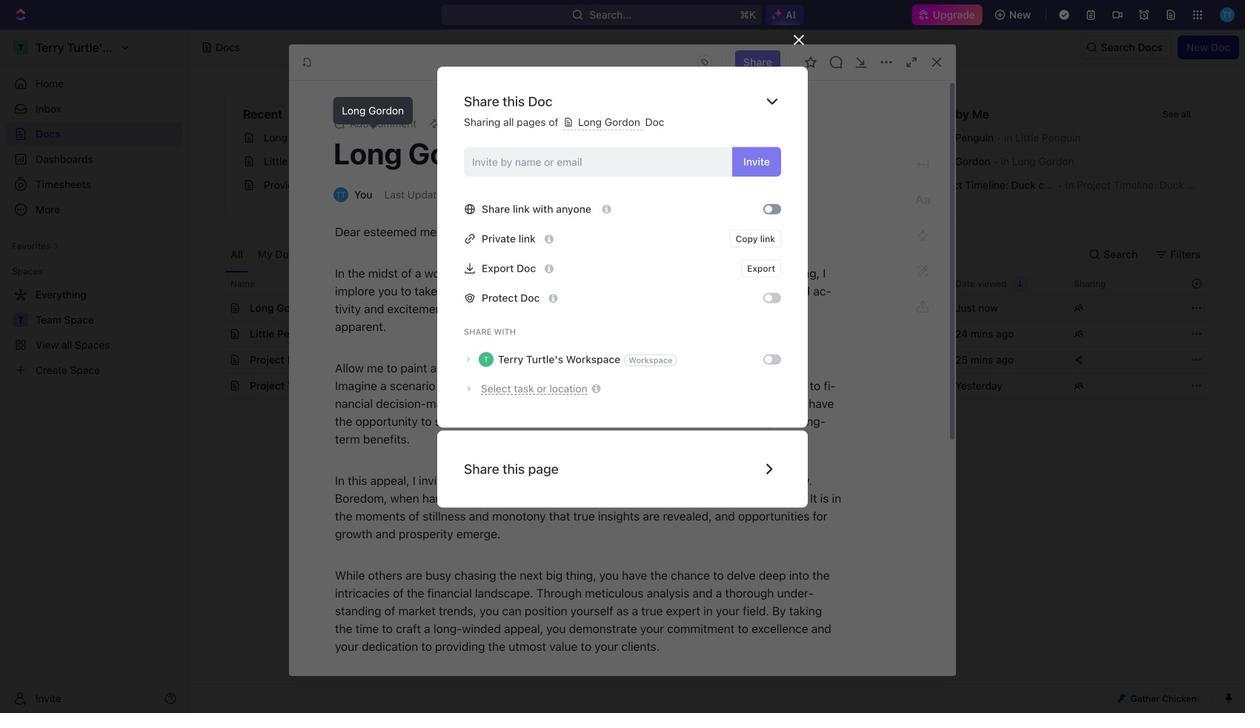 Task type: describe. For each thing, give the bounding box(es) containing it.
tree inside sidebar navigation
[[6, 283, 182, 382]]

1 row from the top
[[225, 272, 1210, 296]]

4 row from the top
[[225, 347, 1210, 374]]

3 row from the top
[[225, 321, 1210, 348]]

5 row from the top
[[225, 373, 1210, 400]]



Task type: locate. For each thing, give the bounding box(es) containing it.
sidebar navigation
[[0, 30, 189, 714]]

2 cell from the top
[[828, 374, 947, 399]]

0 vertical spatial cell
[[828, 296, 947, 321]]

cell
[[828, 296, 947, 321], [828, 374, 947, 399]]

1 cell from the top
[[828, 296, 947, 321]]

tab list
[[225, 237, 592, 272]]

2 row from the top
[[225, 295, 1210, 322]]

Invite by name or email text field
[[472, 151, 726, 173]]

row
[[225, 272, 1210, 296], [225, 295, 1210, 322], [225, 321, 1210, 348], [225, 347, 1210, 374], [225, 373, 1210, 400]]

drumstick bite image
[[1117, 695, 1126, 704]]

table
[[225, 272, 1210, 400]]

1 vertical spatial cell
[[828, 374, 947, 399]]

tree
[[6, 283, 182, 382]]



Task type: vqa. For each thing, say whether or not it's contained in the screenshot.
the leftmost Calendar
no



